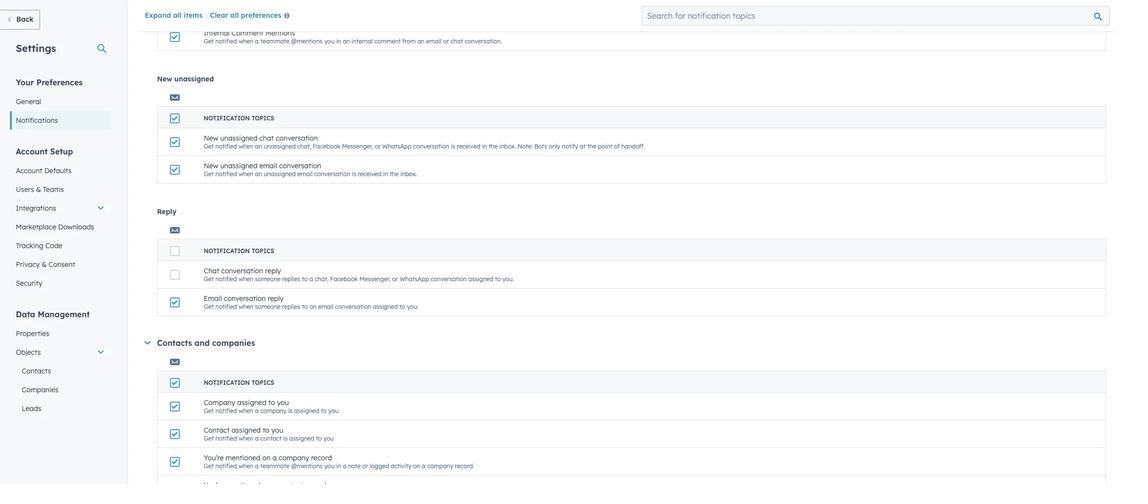 Task type: locate. For each thing, give the bounding box(es) containing it.
3 notification from the top
[[204, 247, 250, 255]]

account up account defaults
[[16, 147, 48, 157]]

7 get from the top
[[204, 435, 214, 443]]

data management
[[16, 310, 90, 320]]

5 when from the top
[[239, 303, 253, 311]]

1 vertical spatial you.
[[407, 303, 419, 311]]

2 notified from the top
[[215, 143, 237, 150]]

all
[[173, 11, 182, 20], [230, 11, 239, 20]]

1 @mentions from the top
[[291, 38, 323, 45]]

teammate inside you're mentioned on a company record get notified when a teammate @mentions you in a note or logged activity on a company record.
[[260, 463, 290, 470]]

facebook inside chat conversation reply get notified when someone replies to a chat, facebook messenger, or whatsapp conversation assigned to you.
[[330, 276, 358, 283]]

chat inside 'internal comment mentions get notified when a teammate @mentions you in an internal comment from an email or chat conversation.'
[[451, 38, 463, 45]]

when inside 'internal comment mentions get notified when a teammate @mentions you in an internal comment from an email or chat conversation.'
[[239, 38, 253, 45]]

0 vertical spatial replies
[[282, 276, 300, 283]]

5 notified from the top
[[215, 303, 237, 311]]

companies link
[[10, 381, 111, 400]]

0 horizontal spatial contacts
[[22, 367, 51, 376]]

1 replies from the top
[[282, 276, 300, 283]]

0 vertical spatial new
[[157, 75, 172, 83]]

7 when from the top
[[239, 435, 253, 443]]

contacts up companies on the left bottom of the page
[[22, 367, 51, 376]]

security link
[[10, 274, 111, 293]]

bots
[[534, 143, 547, 150]]

or inside 'new unassigned chat conversation get notified when an unassigned chat, facebook messenger, or whatsapp conversation is received in the inbox. note: bots only notify at the point of handoff.'
[[375, 143, 381, 150]]

get inside email conversation reply get notified when someone replies to an email conversation assigned to you.
[[204, 303, 214, 311]]

@mentions
[[291, 38, 323, 45], [291, 463, 323, 470]]

assigned
[[468, 276, 493, 283], [373, 303, 398, 311], [237, 399, 266, 407], [294, 407, 319, 415], [232, 426, 261, 435], [289, 435, 314, 443]]

someone for chat conversation reply
[[255, 276, 281, 283]]

data management element
[[10, 309, 111, 485]]

1 vertical spatial reply
[[268, 294, 284, 303]]

inbox.
[[499, 143, 516, 150], [400, 170, 417, 178]]

you
[[324, 38, 335, 45], [277, 399, 289, 407], [328, 407, 339, 415], [271, 426, 283, 435], [323, 435, 334, 443], [324, 463, 335, 470]]

3 topics from the top
[[252, 247, 274, 255]]

preferences
[[36, 78, 83, 87]]

facebook up new unassigned email conversation get notified when an unassigned email conversation is received in the inbox.
[[313, 143, 340, 150]]

contacts and companies button
[[144, 338, 1106, 348]]

1 horizontal spatial received
[[457, 143, 480, 150]]

all right clear
[[230, 11, 239, 20]]

is inside new unassigned email conversation get notified when an unassigned email conversation is received in the inbox.
[[352, 170, 356, 178]]

new inside new unassigned email conversation get notified when an unassigned email conversation is received in the inbox.
[[204, 162, 218, 170]]

1 vertical spatial someone
[[255, 303, 281, 311]]

replies inside chat conversation reply get notified when someone replies to a chat, facebook messenger, or whatsapp conversation assigned to you.
[[282, 276, 300, 283]]

new inside 'new unassigned chat conversation get notified when an unassigned chat, facebook messenger, or whatsapp conversation is received in the inbox. note: bots only notify at the point of handoff.'
[[204, 134, 218, 143]]

4 when from the top
[[239, 276, 253, 283]]

tracking
[[16, 242, 43, 250]]

6 when from the top
[[239, 407, 253, 415]]

7 notified from the top
[[215, 435, 237, 443]]

0 vertical spatial received
[[457, 143, 480, 150]]

5 get from the top
[[204, 303, 214, 311]]

notified inside 'new unassigned chat conversation get notified when an unassigned chat, facebook messenger, or whatsapp conversation is received in the inbox. note: bots only notify at the point of handoff.'
[[215, 143, 237, 150]]

3 when from the top
[[239, 170, 253, 178]]

is inside contact assigned to you get notified when a contact is assigned to you
[[283, 435, 288, 443]]

you. inside email conversation reply get notified when someone replies to an email conversation assigned to you.
[[407, 303, 419, 311]]

2 horizontal spatial the
[[587, 143, 596, 150]]

8 notified from the top
[[215, 463, 237, 470]]

facebook up email conversation reply get notified when someone replies to an email conversation assigned to you.
[[330, 276, 358, 283]]

0 horizontal spatial &
[[36, 185, 41, 194]]

chat,
[[297, 143, 311, 150], [315, 276, 329, 283]]

privacy
[[16, 260, 40, 269]]

0 vertical spatial contacts
[[157, 338, 192, 348]]

privacy & consent
[[16, 260, 75, 269]]

chat, up new unassigned email conversation get notified when an unassigned email conversation is received in the inbox.
[[297, 143, 311, 150]]

6 get from the top
[[204, 407, 214, 415]]

6 notified from the top
[[215, 407, 237, 415]]

0 vertical spatial messenger,
[[342, 143, 373, 150]]

notification topics for conversation
[[204, 247, 274, 255]]

4 notification topics from the top
[[204, 379, 274, 387]]

4 notified from the top
[[215, 276, 237, 283]]

you.
[[502, 276, 514, 283], [407, 303, 419, 311]]

notified inside 'internal comment mentions get notified when a teammate @mentions you in an internal comment from an email or chat conversation.'
[[215, 38, 237, 45]]

1 horizontal spatial chat
[[451, 38, 463, 45]]

a up email conversation reply get notified when someone replies to an email conversation assigned to you.
[[309, 276, 313, 283]]

you. inside chat conversation reply get notified when someone replies to a chat, facebook messenger, or whatsapp conversation assigned to you.
[[502, 276, 514, 283]]

account
[[16, 147, 48, 157], [16, 166, 42, 175]]

on
[[262, 454, 271, 463], [413, 463, 420, 470]]

on down "contact"
[[262, 454, 271, 463]]

notified inside email conversation reply get notified when someone replies to an email conversation assigned to you.
[[215, 303, 237, 311]]

0 vertical spatial facebook
[[313, 143, 340, 150]]

integrations
[[16, 204, 56, 213]]

replies inside email conversation reply get notified when someone replies to an email conversation assigned to you.
[[282, 303, 300, 311]]

all inside button
[[230, 11, 239, 20]]

0 vertical spatial account
[[16, 147, 48, 157]]

the down 'new unassigned chat conversation get notified when an unassigned chat, facebook messenger, or whatsapp conversation is received in the inbox. note: bots only notify at the point of handoff.'
[[390, 170, 399, 178]]

get
[[204, 38, 214, 45], [204, 143, 214, 150], [204, 170, 214, 178], [204, 276, 214, 283], [204, 303, 214, 311], [204, 407, 214, 415], [204, 435, 214, 443], [204, 463, 214, 470]]

record
[[311, 454, 332, 463]]

notified inside you're mentioned on a company record get notified when a teammate @mentions you in a note or logged activity on a company record.
[[215, 463, 237, 470]]

1 horizontal spatial contacts
[[157, 338, 192, 348]]

0 vertical spatial inbox.
[[499, 143, 516, 150]]

0 vertical spatial chat,
[[297, 143, 311, 150]]

4 topics from the top
[[252, 379, 274, 387]]

1 someone from the top
[[255, 276, 281, 283]]

comment
[[232, 29, 263, 38]]

4 get from the top
[[204, 276, 214, 283]]

notification topics for assigned
[[204, 379, 274, 387]]

1 vertical spatial contacts
[[22, 367, 51, 376]]

contacts inside data management element
[[22, 367, 51, 376]]

0 horizontal spatial all
[[173, 11, 182, 20]]

0 horizontal spatial you.
[[407, 303, 419, 311]]

1 horizontal spatial &
[[42, 260, 47, 269]]

caret image
[[144, 341, 151, 345]]

1 vertical spatial whatsapp
[[400, 276, 429, 283]]

notified inside contact assigned to you get notified when a contact is assigned to you
[[215, 435, 237, 443]]

1 vertical spatial facebook
[[330, 276, 358, 283]]

all left items in the left of the page
[[173, 11, 182, 20]]

chat, inside chat conversation reply get notified when someone replies to a chat, facebook messenger, or whatsapp conversation assigned to you.
[[315, 276, 329, 283]]

downloads
[[58, 223, 94, 232]]

reply inside email conversation reply get notified when someone replies to an email conversation assigned to you.
[[268, 294, 284, 303]]

email inside email conversation reply get notified when someone replies to an email conversation assigned to you.
[[318, 303, 333, 311]]

on right activity
[[413, 463, 420, 470]]

0 horizontal spatial inbox.
[[400, 170, 417, 178]]

conversation
[[276, 134, 318, 143], [413, 143, 449, 150], [279, 162, 321, 170], [314, 170, 350, 178], [221, 267, 263, 276], [431, 276, 467, 283], [224, 294, 266, 303], [335, 303, 371, 311]]

topics
[[252, 9, 274, 17], [252, 115, 274, 122], [252, 247, 274, 255], [252, 379, 274, 387]]

0 vertical spatial @mentions
[[291, 38, 323, 45]]

a up contact assigned to you get notified when a contact is assigned to you at the bottom of page
[[255, 407, 259, 415]]

someone inside email conversation reply get notified when someone replies to an email conversation assigned to you.
[[255, 303, 281, 311]]

teammate down preferences
[[260, 38, 290, 45]]

1 get from the top
[[204, 38, 214, 45]]

2 topics from the top
[[252, 115, 274, 122]]

in inside 'internal comment mentions get notified when a teammate @mentions you in an internal comment from an email or chat conversation.'
[[336, 38, 341, 45]]

2 @mentions from the top
[[291, 463, 323, 470]]

1 notified from the top
[[215, 38, 237, 45]]

1 vertical spatial account
[[16, 166, 42, 175]]

point
[[598, 143, 612, 150]]

0 vertical spatial teammate
[[260, 38, 290, 45]]

replies for chat conversation reply
[[282, 276, 300, 283]]

0 horizontal spatial chat
[[259, 134, 274, 143]]

messenger, inside 'new unassigned chat conversation get notified when an unassigned chat, facebook messenger, or whatsapp conversation is received in the inbox. note: bots only notify at the point of handoff.'
[[342, 143, 373, 150]]

1 account from the top
[[16, 147, 48, 157]]

2 get from the top
[[204, 143, 214, 150]]

marketplace
[[16, 223, 56, 232]]

company up contact assigned to you get notified when a contact is assigned to you at the bottom of page
[[260, 407, 286, 415]]

inbox. inside 'new unassigned chat conversation get notified when an unassigned chat, facebook messenger, or whatsapp conversation is received in the inbox. note: bots only notify at the point of handoff.'
[[499, 143, 516, 150]]

2 replies from the top
[[282, 303, 300, 311]]

teammate down "contact"
[[260, 463, 290, 470]]

2 all from the left
[[230, 11, 239, 20]]

2 notification from the top
[[204, 115, 250, 122]]

8 get from the top
[[204, 463, 214, 470]]

& right users
[[36, 185, 41, 194]]

1 vertical spatial inbox.
[[400, 170, 417, 178]]

0 vertical spatial you.
[[502, 276, 514, 283]]

chat
[[451, 38, 463, 45], [259, 134, 274, 143]]

1 vertical spatial @mentions
[[291, 463, 323, 470]]

is
[[451, 143, 455, 150], [352, 170, 356, 178], [288, 407, 293, 415], [283, 435, 288, 443]]

chat, up email conversation reply get notified when someone replies to an email conversation assigned to you.
[[315, 276, 329, 283]]

1 vertical spatial received
[[358, 170, 382, 178]]

unassigned for new unassigned email conversation get notified when an unassigned email conversation is received in the inbox.
[[220, 162, 257, 170]]

account up users
[[16, 166, 42, 175]]

the right the at
[[587, 143, 596, 150]]

0 vertical spatial reply
[[265, 267, 281, 276]]

new unassigned
[[157, 75, 214, 83]]

clear all preferences button
[[210, 10, 294, 22]]

reply inside chat conversation reply get notified when someone replies to a chat, facebook messenger, or whatsapp conversation assigned to you.
[[265, 267, 281, 276]]

0 vertical spatial &
[[36, 185, 41, 194]]

@mentions inside 'internal comment mentions get notified when a teammate @mentions you in an internal comment from an email or chat conversation.'
[[291, 38, 323, 45]]

company
[[260, 407, 286, 415], [279, 454, 309, 463], [427, 463, 453, 470]]

2 someone from the top
[[255, 303, 281, 311]]

account inside account defaults link
[[16, 166, 42, 175]]

1 vertical spatial &
[[42, 260, 47, 269]]

1 all from the left
[[173, 11, 182, 20]]

the
[[489, 143, 498, 150], [587, 143, 596, 150], [390, 170, 399, 178]]

1 teammate from the top
[[260, 38, 290, 45]]

notification for assigned
[[204, 379, 250, 387]]

properties
[[16, 329, 49, 338]]

or inside 'internal comment mentions get notified when a teammate @mentions you in an internal comment from an email or chat conversation.'
[[443, 38, 449, 45]]

0 vertical spatial someone
[[255, 276, 281, 283]]

messenger,
[[342, 143, 373, 150], [359, 276, 391, 283]]

1 horizontal spatial chat,
[[315, 276, 329, 283]]

when inside 'new unassigned chat conversation get notified when an unassigned chat, facebook messenger, or whatsapp conversation is received in the inbox. note: bots only notify at the point of handoff.'
[[239, 143, 253, 150]]

4 notification from the top
[[204, 379, 250, 387]]

all for expand
[[173, 11, 182, 20]]

1 horizontal spatial inbox.
[[499, 143, 516, 150]]

unassigned for new unassigned
[[174, 75, 214, 83]]

3 notified from the top
[[215, 170, 237, 178]]

1 horizontal spatial you.
[[502, 276, 514, 283]]

1 when from the top
[[239, 38, 253, 45]]

tracking code
[[16, 242, 62, 250]]

you inside 'internal comment mentions get notified when a teammate @mentions you in an internal comment from an email or chat conversation.'
[[324, 38, 335, 45]]

2 notification topics from the top
[[204, 115, 274, 122]]

a left note
[[343, 463, 347, 470]]

unassigned for new unassigned chat conversation get notified when an unassigned chat, facebook messenger, or whatsapp conversation is received in the inbox. note: bots only notify at the point of handoff.
[[220, 134, 257, 143]]

contacts right caret icon
[[157, 338, 192, 348]]

or
[[443, 38, 449, 45], [375, 143, 381, 150], [392, 276, 398, 283], [362, 463, 368, 470]]

topics for assigned
[[252, 379, 274, 387]]

clear
[[210, 11, 228, 20]]

8 when from the top
[[239, 463, 253, 470]]

inbox. down 'new unassigned chat conversation get notified when an unassigned chat, facebook messenger, or whatsapp conversation is received in the inbox. note: bots only notify at the point of handoff.'
[[400, 170, 417, 178]]

email
[[426, 38, 441, 45], [259, 162, 277, 170], [297, 170, 313, 178], [318, 303, 333, 311]]

&
[[36, 185, 41, 194], [42, 260, 47, 269]]

items
[[184, 11, 202, 20]]

1 vertical spatial teammate
[[260, 463, 290, 470]]

1 vertical spatial chat
[[259, 134, 274, 143]]

the left note:
[[489, 143, 498, 150]]

inbox. inside new unassigned email conversation get notified when an unassigned email conversation is received in the inbox.
[[400, 170, 417, 178]]

mentioned
[[226, 454, 260, 463]]

in
[[336, 38, 341, 45], [482, 143, 487, 150], [383, 170, 388, 178], [336, 463, 341, 470]]

reply for chat conversation reply
[[265, 267, 281, 276]]

teams
[[43, 185, 64, 194]]

1 vertical spatial new
[[204, 134, 218, 143]]

2 account from the top
[[16, 166, 42, 175]]

notification topics
[[204, 9, 274, 17], [204, 115, 274, 122], [204, 247, 274, 255], [204, 379, 274, 387]]

notified
[[215, 38, 237, 45], [215, 143, 237, 150], [215, 170, 237, 178], [215, 276, 237, 283], [215, 303, 237, 311], [215, 407, 237, 415], [215, 435, 237, 443], [215, 463, 237, 470]]

is inside company assigned to you get notified when a company is assigned to you
[[288, 407, 293, 415]]

topics for conversation
[[252, 247, 274, 255]]

2 teammate from the top
[[260, 463, 290, 470]]

contacts
[[157, 338, 192, 348], [22, 367, 51, 376]]

0 vertical spatial whatsapp
[[382, 143, 412, 150]]

facebook
[[313, 143, 340, 150], [330, 276, 358, 283]]

integrations button
[[10, 199, 111, 218]]

topics for unassigned
[[252, 115, 274, 122]]

1 horizontal spatial all
[[230, 11, 239, 20]]

email inside 'internal comment mentions get notified when a teammate @mentions you in an internal comment from an email or chat conversation.'
[[426, 38, 441, 45]]

an
[[343, 38, 350, 45], [417, 38, 425, 45], [255, 143, 262, 150], [255, 170, 262, 178], [309, 303, 317, 311]]

1 vertical spatial messenger,
[[359, 276, 391, 283]]

0 horizontal spatial received
[[358, 170, 382, 178]]

you inside you're mentioned on a company record get notified when a teammate @mentions you in a note or logged activity on a company record.
[[324, 463, 335, 470]]

1 vertical spatial replies
[[282, 303, 300, 311]]

tracking code link
[[10, 237, 111, 255]]

replies for email conversation reply
[[282, 303, 300, 311]]

you're
[[204, 454, 224, 463]]

when inside new unassigned email conversation get notified when an unassigned email conversation is received in the inbox.
[[239, 170, 253, 178]]

company
[[204, 399, 235, 407]]

notified inside company assigned to you get notified when a company is assigned to you
[[215, 407, 237, 415]]

inbox. left note:
[[499, 143, 516, 150]]

1 vertical spatial chat,
[[315, 276, 329, 283]]

2 when from the top
[[239, 143, 253, 150]]

or inside you're mentioned on a company record get notified when a teammate @mentions you in a note or logged activity on a company record.
[[362, 463, 368, 470]]

2 vertical spatial new
[[204, 162, 218, 170]]

a left "contact"
[[255, 435, 259, 443]]

3 notification topics from the top
[[204, 247, 274, 255]]

someone
[[255, 276, 281, 283], [255, 303, 281, 311]]

1 topics from the top
[[252, 9, 274, 17]]

0 horizontal spatial chat,
[[297, 143, 311, 150]]

reply
[[265, 267, 281, 276], [268, 294, 284, 303]]

0 vertical spatial chat
[[451, 38, 463, 45]]

chat
[[204, 267, 219, 276]]

& right privacy
[[42, 260, 47, 269]]

3 get from the top
[[204, 170, 214, 178]]

account for account setup
[[16, 147, 48, 157]]

marketplace downloads link
[[10, 218, 111, 237]]

0 horizontal spatial the
[[390, 170, 399, 178]]

from
[[402, 38, 416, 45]]

a left mentions
[[255, 38, 259, 45]]

someone inside chat conversation reply get notified when someone replies to a chat, facebook messenger, or whatsapp conversation assigned to you.
[[255, 276, 281, 283]]



Task type: describe. For each thing, give the bounding box(es) containing it.
assigned inside email conversation reply get notified when someone replies to an email conversation assigned to you.
[[373, 303, 398, 311]]

contacts for contacts
[[22, 367, 51, 376]]

all for clear
[[230, 11, 239, 20]]

management
[[38, 310, 90, 320]]

company left record.
[[427, 463, 453, 470]]

security
[[16, 279, 42, 288]]

account for account defaults
[[16, 166, 42, 175]]

expand
[[145, 11, 171, 20]]

users & teams link
[[10, 180, 111, 199]]

of
[[614, 143, 620, 150]]

code
[[45, 242, 62, 250]]

objects
[[16, 348, 41, 357]]

in inside you're mentioned on a company record get notified when a teammate @mentions you in a note or logged activity on a company record.
[[336, 463, 341, 470]]

contacts and companies
[[157, 338, 255, 348]]

back link
[[0, 10, 40, 30]]

expand all items
[[145, 11, 202, 20]]

companies
[[22, 386, 58, 395]]

objects button
[[10, 343, 111, 362]]

get inside contact assigned to you get notified when a contact is assigned to you
[[204, 435, 214, 443]]

whatsapp inside chat conversation reply get notified when someone replies to a chat, facebook messenger, or whatsapp conversation assigned to you.
[[400, 276, 429, 283]]

expand all items button
[[145, 11, 202, 20]]

1 horizontal spatial the
[[489, 143, 498, 150]]

received inside 'new unassigned chat conversation get notified when an unassigned chat, facebook messenger, or whatsapp conversation is received in the inbox. note: bots only notify at the point of handoff.'
[[457, 143, 480, 150]]

contacts link
[[10, 362, 111, 381]]

when inside you're mentioned on a company record get notified when a teammate @mentions you in a note or logged activity on a company record.
[[239, 463, 253, 470]]

leads
[[22, 405, 41, 413]]

company assigned to you get notified when a company is assigned to you
[[204, 399, 339, 415]]

notifications link
[[10, 111, 111, 130]]

users
[[16, 185, 34, 194]]

general
[[16, 97, 41, 106]]

notification for conversation
[[204, 247, 250, 255]]

notification topics for unassigned
[[204, 115, 274, 122]]

when inside chat conversation reply get notified when someone replies to a chat, facebook messenger, or whatsapp conversation assigned to you.
[[239, 276, 253, 283]]

internal comment mentions get notified when a teammate @mentions you in an internal comment from an email or chat conversation.
[[204, 29, 502, 45]]

teammate inside 'internal comment mentions get notified when a teammate @mentions you in an internal comment from an email or chat conversation.'
[[260, 38, 290, 45]]

new for new unassigned
[[157, 75, 172, 83]]

whatsapp inside 'new unassigned chat conversation get notified when an unassigned chat, facebook messenger, or whatsapp conversation is received in the inbox. note: bots only notify at the point of handoff.'
[[382, 143, 412, 150]]

get inside 'new unassigned chat conversation get notified when an unassigned chat, facebook messenger, or whatsapp conversation is received in the inbox. note: bots only notify at the point of handoff.'
[[204, 143, 214, 150]]

a inside company assigned to you get notified when a company is assigned to you
[[255, 407, 259, 415]]

1 notification topics from the top
[[204, 9, 274, 17]]

notified inside new unassigned email conversation get notified when an unassigned email conversation is received in the inbox.
[[215, 170, 237, 178]]

comment
[[374, 38, 401, 45]]

@mentions inside you're mentioned on a company record get notified when a teammate @mentions you in a note or logged activity on a company record.
[[291, 463, 323, 470]]

leads link
[[10, 400, 111, 418]]

record.
[[455, 463, 474, 470]]

email conversation reply get notified when someone replies to an email conversation assigned to you.
[[204, 294, 419, 311]]

privacy & consent link
[[10, 255, 111, 274]]

preferences
[[241, 11, 281, 20]]

get inside 'internal comment mentions get notified when a teammate @mentions you in an internal comment from an email or chat conversation.'
[[204, 38, 214, 45]]

when inside email conversation reply get notified when someone replies to an email conversation assigned to you.
[[239, 303, 253, 311]]

clear all preferences
[[210, 11, 281, 20]]

contact
[[260, 435, 282, 443]]

chat, inside 'new unassigned chat conversation get notified when an unassigned chat, facebook messenger, or whatsapp conversation is received in the inbox. note: bots only notify at the point of handoff.'
[[297, 143, 311, 150]]

Search for notification topics search field
[[642, 6, 1110, 26]]

new unassigned chat conversation get notified when an unassigned chat, facebook messenger, or whatsapp conversation is received in the inbox. note: bots only notify at the point of handoff.
[[204, 134, 645, 150]]

mentions
[[265, 29, 295, 38]]

contacts for contacts and companies
[[157, 338, 192, 348]]

an inside email conversation reply get notified when someone replies to an email conversation assigned to you.
[[309, 303, 317, 311]]

only
[[549, 143, 560, 150]]

a inside 'internal comment mentions get notified when a teammate @mentions you in an internal comment from an email or chat conversation.'
[[255, 38, 259, 45]]

an inside new unassigned email conversation get notified when an unassigned email conversation is received in the inbox.
[[255, 170, 262, 178]]

messenger, inside chat conversation reply get notified when someone replies to a chat, facebook messenger, or whatsapp conversation assigned to you.
[[359, 276, 391, 283]]

email
[[204, 294, 222, 303]]

consent
[[49, 260, 75, 269]]

account defaults link
[[10, 162, 111, 180]]

internal
[[352, 38, 373, 45]]

internal
[[204, 29, 230, 38]]

your preferences
[[16, 78, 83, 87]]

account defaults
[[16, 166, 72, 175]]

new for new unassigned email conversation get notified when an unassigned email conversation is received in the inbox.
[[204, 162, 218, 170]]

your preferences element
[[10, 77, 111, 130]]

is inside 'new unassigned chat conversation get notified when an unassigned chat, facebook messenger, or whatsapp conversation is received in the inbox. note: bots only notify at the point of handoff.'
[[451, 143, 455, 150]]

general link
[[10, 92, 111, 111]]

a inside chat conversation reply get notified when someone replies to a chat, facebook messenger, or whatsapp conversation assigned to you.
[[309, 276, 313, 283]]

the inside new unassigned email conversation get notified when an unassigned email conversation is received in the inbox.
[[390, 170, 399, 178]]

contact assigned to you get notified when a contact is assigned to you
[[204, 426, 334, 443]]

logged
[[370, 463, 389, 470]]

1 horizontal spatial on
[[413, 463, 420, 470]]

facebook inside 'new unassigned chat conversation get notified when an unassigned chat, facebook messenger, or whatsapp conversation is received in the inbox. note: bots only notify at the point of handoff.'
[[313, 143, 340, 150]]

a down contact assigned to you get notified when a contact is assigned to you at the bottom of page
[[255, 463, 259, 470]]

get inside company assigned to you get notified when a company is assigned to you
[[204, 407, 214, 415]]

setup
[[50, 147, 73, 157]]

& for users
[[36, 185, 41, 194]]

defaults
[[44, 166, 72, 175]]

0 horizontal spatial on
[[262, 454, 271, 463]]

activity
[[391, 463, 412, 470]]

chat inside 'new unassigned chat conversation get notified when an unassigned chat, facebook messenger, or whatsapp conversation is received in the inbox. note: bots only notify at the point of handoff.'
[[259, 134, 274, 143]]

& for privacy
[[42, 260, 47, 269]]

get inside you're mentioned on a company record get notified when a teammate @mentions you in a note or logged activity on a company record.
[[204, 463, 214, 470]]

someone for email conversation reply
[[255, 303, 281, 311]]

assigned inside chat conversation reply get notified when someone replies to a chat, facebook messenger, or whatsapp conversation assigned to you.
[[468, 276, 493, 283]]

company inside company assigned to you get notified when a company is assigned to you
[[260, 407, 286, 415]]

a inside contact assigned to you get notified when a contact is assigned to you
[[255, 435, 259, 443]]

when inside contact assigned to you get notified when a contact is assigned to you
[[239, 435, 253, 443]]

1 notification from the top
[[204, 9, 250, 17]]

new for new unassigned chat conversation get notified when an unassigned chat, facebook messenger, or whatsapp conversation is received in the inbox. note: bots only notify at the point of handoff.
[[204, 134, 218, 143]]

contact
[[204, 426, 230, 435]]

conversation.
[[465, 38, 502, 45]]

in inside 'new unassigned chat conversation get notified when an unassigned chat, facebook messenger, or whatsapp conversation is received in the inbox. note: bots only notify at the point of handoff.'
[[482, 143, 487, 150]]

get inside chat conversation reply get notified when someone replies to a chat, facebook messenger, or whatsapp conversation assigned to you.
[[204, 276, 214, 283]]

chat conversation reply get notified when someone replies to a chat, facebook messenger, or whatsapp conversation assigned to you.
[[204, 267, 514, 283]]

notified inside chat conversation reply get notified when someone replies to a chat, facebook messenger, or whatsapp conversation assigned to you.
[[215, 276, 237, 283]]

a right activity
[[422, 463, 426, 470]]

note:
[[518, 143, 533, 150]]

your
[[16, 78, 34, 87]]

note
[[348, 463, 361, 470]]

users & teams
[[16, 185, 64, 194]]

a down "contact"
[[272, 454, 277, 463]]

properties link
[[10, 324, 111, 343]]

account setup element
[[10, 146, 111, 293]]

at
[[580, 143, 586, 150]]

an inside 'new unassigned chat conversation get notified when an unassigned chat, facebook messenger, or whatsapp conversation is received in the inbox. note: bots only notify at the point of handoff.'
[[255, 143, 262, 150]]

or inside chat conversation reply get notified when someone replies to a chat, facebook messenger, or whatsapp conversation assigned to you.
[[392, 276, 398, 283]]

account setup
[[16, 147, 73, 157]]

marketplace downloads
[[16, 223, 94, 232]]

when inside company assigned to you get notified when a company is assigned to you
[[239, 407, 253, 415]]

handoff.
[[621, 143, 645, 150]]

companies
[[212, 338, 255, 348]]

notification for unassigned
[[204, 115, 250, 122]]

you're mentioned on a company record get notified when a teammate @mentions you in a note or logged activity on a company record.
[[204, 454, 474, 470]]

reply
[[157, 207, 176, 216]]

notifications
[[16, 116, 58, 125]]

in inside new unassigned email conversation get notified when an unassigned email conversation is received in the inbox.
[[383, 170, 388, 178]]

get inside new unassigned email conversation get notified when an unassigned email conversation is received in the inbox.
[[204, 170, 214, 178]]

company left record
[[279, 454, 309, 463]]

data
[[16, 310, 35, 320]]

notify
[[562, 143, 578, 150]]

settings
[[16, 42, 56, 54]]

new unassigned email conversation get notified when an unassigned email conversation is received in the inbox.
[[204, 162, 417, 178]]

received inside new unassigned email conversation get notified when an unassigned email conversation is received in the inbox.
[[358, 170, 382, 178]]

and
[[194, 338, 210, 348]]

back
[[16, 15, 34, 24]]

reply for email conversation reply
[[268, 294, 284, 303]]



Task type: vqa. For each thing, say whether or not it's contained in the screenshot.
site.
no



